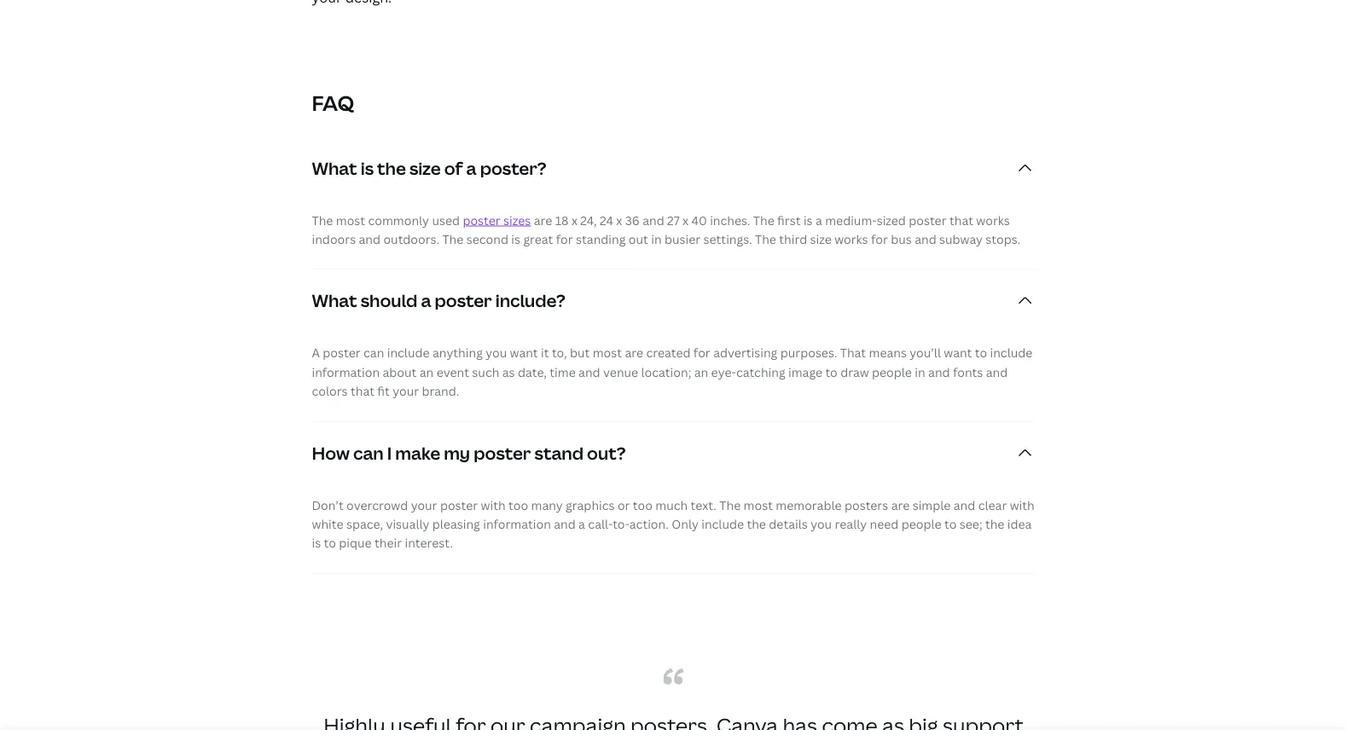Task type: vqa. For each thing, say whether or not it's contained in the screenshot.
most inside the A poster can include anything you want it to, but most are created for advertising purposes. That means you'll want to include information about an event such as date, time and venue location; an eye-catching image to draw people in and fonts and colors that fit your brand.
yes



Task type: locate. For each thing, give the bounding box(es) containing it.
0 horizontal spatial an
[[420, 364, 434, 380]]

1 vertical spatial what
[[312, 289, 357, 312]]

1 vertical spatial you
[[811, 516, 832, 532]]

overcrowd
[[346, 497, 408, 513]]

1 horizontal spatial you
[[811, 516, 832, 532]]

0 horizontal spatial you
[[486, 345, 507, 361]]

posters
[[845, 497, 888, 513]]

0 horizontal spatial the
[[377, 156, 406, 179]]

0 vertical spatial information
[[312, 364, 380, 380]]

an left eye-
[[694, 364, 708, 380]]

poster right a
[[323, 345, 361, 361]]

1 what from the top
[[312, 156, 357, 179]]

that
[[840, 345, 866, 361]]

0 vertical spatial you
[[486, 345, 507, 361]]

most up details
[[744, 497, 773, 513]]

a left the call-
[[579, 516, 585, 532]]

1 vertical spatial are
[[625, 345, 643, 361]]

1 horizontal spatial most
[[593, 345, 622, 361]]

1 with from the left
[[481, 497, 506, 513]]

0 horizontal spatial too
[[509, 497, 528, 513]]

1 horizontal spatial x
[[616, 212, 622, 228]]

are
[[534, 212, 552, 228], [625, 345, 643, 361], [891, 497, 910, 513]]

x right 18
[[572, 212, 578, 228]]

bus
[[891, 231, 912, 247]]

the up indoors
[[312, 212, 333, 228]]

graphics
[[566, 497, 615, 513]]

your down about
[[393, 383, 419, 399]]

much
[[656, 497, 688, 513]]

1 horizontal spatial in
[[915, 364, 925, 380]]

to down white
[[324, 535, 336, 551]]

1 vertical spatial information
[[483, 516, 551, 532]]

1 vertical spatial size
[[810, 231, 832, 247]]

0 vertical spatial can
[[364, 345, 384, 361]]

what for what should a poster include?
[[312, 289, 357, 312]]

that up subway
[[950, 212, 973, 228]]

0 horizontal spatial with
[[481, 497, 506, 513]]

too left many
[[509, 497, 528, 513]]

inches.
[[710, 212, 750, 228]]

include inside don't overcrowd your poster with too many graphics or too much text. the most memorable posters are simple and clear with white space, visually pleasing information and a call-to-action. only include the details you really need people to see; the idea is to pique their interest.
[[702, 516, 744, 532]]

the most commonly used poster sizes
[[312, 212, 531, 228]]

information
[[312, 364, 380, 380], [483, 516, 551, 532]]

in down you'll
[[915, 364, 925, 380]]

an up brand.
[[420, 364, 434, 380]]

means
[[869, 345, 907, 361]]

what inside dropdown button
[[312, 156, 357, 179]]

the up commonly
[[377, 156, 406, 179]]

you inside a poster can include anything you want it to, but most are created for advertising purposes. that means you'll want to include information about an event such as date, time and venue location; an eye-catching image to draw people in and fonts and colors that fit your brand.
[[486, 345, 507, 361]]

0 vertical spatial that
[[950, 212, 973, 228]]

can up about
[[364, 345, 384, 361]]

and right bus
[[915, 231, 937, 247]]

1 vertical spatial your
[[411, 497, 437, 513]]

a inside don't overcrowd your poster with too many graphics or too much text. the most memorable posters are simple and clear with white space, visually pleasing information and a call-to-action. only include the details you really need people to see; the idea is to pique their interest.
[[579, 516, 585, 532]]

for left bus
[[871, 231, 888, 247]]

and down commonly
[[359, 231, 381, 247]]

0 vertical spatial size
[[410, 156, 441, 179]]

the left third
[[755, 231, 776, 247]]

busier
[[665, 231, 701, 247]]

the right text.
[[720, 497, 741, 513]]

that
[[950, 212, 973, 228], [351, 383, 375, 399]]

a right of
[[466, 156, 477, 179]]

1 want from the left
[[510, 345, 538, 361]]

can
[[364, 345, 384, 361], [353, 441, 384, 464]]

1 horizontal spatial include
[[702, 516, 744, 532]]

for down 18
[[556, 231, 573, 247]]

are inside don't overcrowd your poster with too many graphics or too much text. the most memorable posters are simple and clear with white space, visually pleasing information and a call-to-action. only include the details you really need people to see; the idea is to pique their interest.
[[891, 497, 910, 513]]

you down memorable
[[811, 516, 832, 532]]

only
[[672, 516, 699, 532]]

are left 18
[[534, 212, 552, 228]]

0 horizontal spatial information
[[312, 364, 380, 380]]

1 vertical spatial in
[[915, 364, 925, 380]]

x right 24
[[616, 212, 622, 228]]

poster right my
[[474, 441, 531, 464]]

really
[[835, 516, 867, 532]]

advertising
[[713, 345, 778, 361]]

1 vertical spatial can
[[353, 441, 384, 464]]

2 x from the left
[[616, 212, 622, 228]]

the left details
[[747, 516, 766, 532]]

their
[[375, 535, 402, 551]]

works down medium-
[[835, 231, 868, 247]]

is right first
[[804, 212, 813, 228]]

created
[[646, 345, 691, 361]]

to
[[975, 345, 987, 361], [825, 364, 838, 380], [945, 516, 957, 532], [324, 535, 336, 551]]

indoors
[[312, 231, 356, 247]]

0 vertical spatial your
[[393, 383, 419, 399]]

are up venue
[[625, 345, 643, 361]]

with
[[481, 497, 506, 513], [1010, 497, 1035, 513]]

what should a poster include? button
[[312, 270, 1035, 332]]

2 horizontal spatial most
[[744, 497, 773, 513]]

memorable
[[776, 497, 842, 513]]

is up commonly
[[361, 156, 374, 179]]

too right or
[[633, 497, 653, 513]]

1 an from the left
[[420, 364, 434, 380]]

the
[[312, 212, 333, 228], [753, 212, 775, 228], [442, 231, 464, 247], [755, 231, 776, 247], [720, 497, 741, 513]]

want up "date,"
[[510, 345, 538, 361]]

1 vertical spatial people
[[902, 516, 942, 532]]

2 vertical spatial are
[[891, 497, 910, 513]]

can inside dropdown button
[[353, 441, 384, 464]]

1 horizontal spatial an
[[694, 364, 708, 380]]

0 horizontal spatial size
[[410, 156, 441, 179]]

works up stops.
[[976, 212, 1010, 228]]

40
[[692, 212, 707, 228]]

a right first
[[816, 212, 822, 228]]

2 horizontal spatial x
[[683, 212, 689, 228]]

1 horizontal spatial want
[[944, 345, 972, 361]]

for right 'created'
[[694, 345, 711, 361]]

2 vertical spatial most
[[744, 497, 773, 513]]

out?
[[587, 441, 626, 464]]

of
[[444, 156, 463, 179]]

poster up bus
[[909, 212, 947, 228]]

can inside a poster can include anything you want it to, but most are created for advertising purposes. that means you'll want to include information about an event such as date, time and venue location; an eye-catching image to draw people in and fonts and colors that fit your brand.
[[364, 345, 384, 361]]

the down clear
[[985, 516, 1005, 532]]

people down "means"
[[872, 364, 912, 380]]

information down many
[[483, 516, 551, 532]]

1 horizontal spatial that
[[950, 212, 973, 228]]

poster inside "dropdown button"
[[435, 289, 492, 312]]

poster up anything at the left of the page
[[435, 289, 492, 312]]

with left many
[[481, 497, 506, 513]]

for inside a poster can include anything you want it to, but most are created for advertising purposes. that means you'll want to include information about an event such as date, time and venue location; an eye-catching image to draw people in and fonts and colors that fit your brand.
[[694, 345, 711, 361]]

quotation mark image
[[663, 668, 684, 685]]

0 vertical spatial in
[[651, 231, 662, 247]]

that inside a poster can include anything you want it to, but most are created for advertising purposes. that means you'll want to include information about an event such as date, time and venue location; an eye-catching image to draw people in and fonts and colors that fit your brand.
[[351, 383, 375, 399]]

and up see;
[[954, 497, 975, 513]]

pique
[[339, 535, 372, 551]]

poster sizes link
[[463, 212, 531, 228]]

people down simple
[[902, 516, 942, 532]]

subway
[[939, 231, 983, 247]]

what left the should
[[312, 289, 357, 312]]

a
[[466, 156, 477, 179], [816, 212, 822, 228], [421, 289, 431, 312], [579, 516, 585, 532]]

the inside don't overcrowd your poster with too many graphics or too much text. the most memorable posters are simple and clear with white space, visually pleasing information and a call-to-action. only include the details you really need people to see; the idea is to pique their interest.
[[720, 497, 741, 513]]

with up idea
[[1010, 497, 1035, 513]]

1 horizontal spatial size
[[810, 231, 832, 247]]

27
[[667, 212, 680, 228]]

and down many
[[554, 516, 576, 532]]

the
[[377, 156, 406, 179], [747, 516, 766, 532], [985, 516, 1005, 532]]

1 horizontal spatial with
[[1010, 497, 1035, 513]]

0 horizontal spatial are
[[534, 212, 552, 228]]

fit
[[377, 383, 390, 399]]

for
[[556, 231, 573, 247], [871, 231, 888, 247], [694, 345, 711, 361]]

poster up pleasing
[[440, 497, 478, 513]]

need
[[870, 516, 899, 532]]

most
[[336, 212, 365, 228], [593, 345, 622, 361], [744, 497, 773, 513]]

size left of
[[410, 156, 441, 179]]

size inside "are 18 x 24, 24 x 36 and 27 x 40 inches. the first is a medium-sized poster that works indoors and outdoors. the second is great for standing out in busier settings. the third size works for bus and subway stops."
[[810, 231, 832, 247]]

works
[[976, 212, 1010, 228], [835, 231, 868, 247]]

are inside a poster can include anything you want it to, but most are created for advertising purposes. that means you'll want to include information about an event such as date, time and venue location; an eye-catching image to draw people in and fonts and colors that fit your brand.
[[625, 345, 643, 361]]

1 horizontal spatial too
[[633, 497, 653, 513]]

24
[[600, 212, 613, 228]]

1 horizontal spatial for
[[694, 345, 711, 361]]

people
[[872, 364, 912, 380], [902, 516, 942, 532]]

2 with from the left
[[1010, 497, 1035, 513]]

1 x from the left
[[572, 212, 578, 228]]

size right third
[[810, 231, 832, 247]]

stand
[[535, 441, 584, 464]]

are up need
[[891, 497, 910, 513]]

1 vertical spatial that
[[351, 383, 375, 399]]

0 horizontal spatial in
[[651, 231, 662, 247]]

event
[[437, 364, 469, 380]]

faq
[[312, 89, 354, 117]]

size inside dropdown button
[[410, 156, 441, 179]]

that left fit
[[351, 383, 375, 399]]

your
[[393, 383, 419, 399], [411, 497, 437, 513]]

1 vertical spatial works
[[835, 231, 868, 247]]

2 horizontal spatial include
[[990, 345, 1033, 361]]

1 horizontal spatial information
[[483, 516, 551, 532]]

in right out
[[651, 231, 662, 247]]

0 horizontal spatial that
[[351, 383, 375, 399]]

0 horizontal spatial for
[[556, 231, 573, 247]]

0 horizontal spatial x
[[572, 212, 578, 228]]

a right the should
[[421, 289, 431, 312]]

2 horizontal spatial are
[[891, 497, 910, 513]]

1 too from the left
[[509, 497, 528, 513]]

size
[[410, 156, 441, 179], [810, 231, 832, 247]]

most inside don't overcrowd your poster with too many graphics or too much text. the most memorable posters are simple and clear with white space, visually pleasing information and a call-to-action. only include the details you really need people to see; the idea is to pique their interest.
[[744, 497, 773, 513]]

people inside a poster can include anything you want it to, but most are created for advertising purposes. that means you'll want to include information about an event such as date, time and venue location; an eye-catching image to draw people in and fonts and colors that fit your brand.
[[872, 364, 912, 380]]

0 vertical spatial what
[[312, 156, 357, 179]]

what is the size of a poster? button
[[312, 137, 1035, 199]]

0 vertical spatial most
[[336, 212, 365, 228]]

to-
[[613, 516, 629, 532]]

you up the such
[[486, 345, 507, 361]]

action.
[[629, 516, 669, 532]]

in
[[651, 231, 662, 247], [915, 364, 925, 380]]

3 x from the left
[[683, 212, 689, 228]]

and right fonts
[[986, 364, 1008, 380]]

don't
[[312, 497, 344, 513]]

information up colors
[[312, 364, 380, 380]]

white
[[312, 516, 343, 532]]

x
[[572, 212, 578, 228], [616, 212, 622, 228], [683, 212, 689, 228]]

1 vertical spatial most
[[593, 345, 622, 361]]

x right 27
[[683, 212, 689, 228]]

what down faq
[[312, 156, 357, 179]]

your inside a poster can include anything you want it to, but most are created for advertising purposes. that means you'll want to include information about an event such as date, time and venue location; an eye-catching image to draw people in and fonts and colors that fit your brand.
[[393, 383, 419, 399]]

is down white
[[312, 535, 321, 551]]

1 horizontal spatial the
[[747, 516, 766, 532]]

most up venue
[[593, 345, 622, 361]]

an
[[420, 364, 434, 380], [694, 364, 708, 380]]

0 horizontal spatial want
[[510, 345, 538, 361]]

want up fonts
[[944, 345, 972, 361]]

2 what from the top
[[312, 289, 357, 312]]

what inside "dropdown button"
[[312, 289, 357, 312]]

most up indoors
[[336, 212, 365, 228]]

you
[[486, 345, 507, 361], [811, 516, 832, 532]]

poster inside don't overcrowd your poster with too many graphics or too much text. the most memorable posters are simple and clear with white space, visually pleasing information and a call-to-action. only include the details you really need people to see; the idea is to pique their interest.
[[440, 497, 478, 513]]

is
[[361, 156, 374, 179], [804, 212, 813, 228], [511, 231, 520, 247], [312, 535, 321, 551]]

poster inside dropdown button
[[474, 441, 531, 464]]

and left 27
[[643, 212, 664, 228]]

0 vertical spatial are
[[534, 212, 552, 228]]

a inside dropdown button
[[466, 156, 477, 179]]

1 horizontal spatial are
[[625, 345, 643, 361]]

can left i
[[353, 441, 384, 464]]

a poster can include anything you want it to, but most are created for advertising purposes. that means you'll want to include information about an event such as date, time and venue location; an eye-catching image to draw people in and fonts and colors that fit your brand.
[[312, 345, 1033, 399]]

your up visually
[[411, 497, 437, 513]]

what should a poster include?
[[312, 289, 565, 312]]

0 vertical spatial people
[[872, 364, 912, 380]]

i
[[387, 441, 392, 464]]

poster
[[463, 212, 501, 228], [909, 212, 947, 228], [435, 289, 492, 312], [323, 345, 361, 361], [474, 441, 531, 464], [440, 497, 478, 513]]

information inside a poster can include anything you want it to, but most are created for advertising purposes. that means you'll want to include information about an event such as date, time and venue location; an eye-catching image to draw people in and fonts and colors that fit your brand.
[[312, 364, 380, 380]]

0 horizontal spatial most
[[336, 212, 365, 228]]

see;
[[960, 516, 983, 532]]

1 horizontal spatial works
[[976, 212, 1010, 228]]



Task type: describe. For each thing, give the bounding box(es) containing it.
0 vertical spatial works
[[976, 212, 1010, 228]]

time
[[550, 364, 576, 380]]

about
[[383, 364, 417, 380]]

visually
[[386, 516, 430, 532]]

is inside dropdown button
[[361, 156, 374, 179]]

you'll
[[910, 345, 941, 361]]

people inside don't overcrowd your poster with too many graphics or too much text. the most memorable posters are simple and clear with white space, visually pleasing information and a call-to-action. only include the details you really need people to see; the idea is to pique their interest.
[[902, 516, 942, 532]]

clear
[[978, 497, 1007, 513]]

it
[[541, 345, 549, 361]]

details
[[769, 516, 808, 532]]

a inside "are 18 x 24, 24 x 36 and 27 x 40 inches. the first is a medium-sized poster that works indoors and outdoors. the second is great for standing out in busier settings. the third size works for bus and subway stops."
[[816, 212, 822, 228]]

date,
[[518, 364, 547, 380]]

text.
[[691, 497, 717, 513]]

the inside dropdown button
[[377, 156, 406, 179]]

idea
[[1008, 516, 1032, 532]]

such
[[472, 364, 499, 380]]

and down but
[[579, 364, 600, 380]]

eye-
[[711, 364, 736, 380]]

information inside don't overcrowd your poster with too many graphics or too much text. the most memorable posters are simple and clear with white space, visually pleasing information and a call-to-action. only include the details you really need people to see; the idea is to pique their interest.
[[483, 516, 551, 532]]

don't overcrowd your poster with too many graphics or too much text. the most memorable posters are simple and clear with white space, visually pleasing information and a call-to-action. only include the details you really need people to see; the idea is to pique their interest.
[[312, 497, 1035, 551]]

first
[[777, 212, 801, 228]]

second
[[466, 231, 508, 247]]

fonts
[[953, 364, 983, 380]]

to up fonts
[[975, 345, 987, 361]]

are 18 x 24, 24 x 36 and 27 x 40 inches. the first is a medium-sized poster that works indoors and outdoors. the second is great for standing out in busier settings. the third size works for bus and subway stops.
[[312, 212, 1021, 247]]

medium-
[[825, 212, 877, 228]]

out
[[629, 231, 648, 247]]

how can i make my poster stand out? button
[[312, 422, 1035, 484]]

your inside don't overcrowd your poster with too many graphics or too much text. the most memorable posters are simple and clear with white space, visually pleasing information and a call-to-action. only include the details you really need people to see; the idea is to pique their interest.
[[411, 497, 437, 513]]

simple
[[913, 497, 951, 513]]

24,
[[580, 212, 597, 228]]

how
[[312, 441, 350, 464]]

catching
[[736, 364, 785, 380]]

settings.
[[704, 231, 752, 247]]

standing
[[576, 231, 626, 247]]

a inside "dropdown button"
[[421, 289, 431, 312]]

and down you'll
[[928, 364, 950, 380]]

include?
[[496, 289, 565, 312]]

commonly
[[368, 212, 429, 228]]

36
[[625, 212, 640, 228]]

many
[[531, 497, 563, 513]]

outdoors.
[[383, 231, 439, 247]]

pleasing
[[432, 516, 480, 532]]

2 an from the left
[[694, 364, 708, 380]]

the left first
[[753, 212, 775, 228]]

space,
[[346, 516, 383, 532]]

brand.
[[422, 383, 459, 399]]

what is the size of a poster?
[[312, 156, 547, 179]]

how can i make my poster stand out?
[[312, 441, 626, 464]]

venue
[[603, 364, 638, 380]]

should
[[361, 289, 418, 312]]

2 want from the left
[[944, 345, 972, 361]]

image
[[788, 364, 823, 380]]

poster inside "are 18 x 24, 24 x 36 and 27 x 40 inches. the first is a medium-sized poster that works indoors and outdoors. the second is great for standing out in busier settings. the third size works for bus and subway stops."
[[909, 212, 947, 228]]

are inside "are 18 x 24, 24 x 36 and 27 x 40 inches. the first is a medium-sized poster that works indoors and outdoors. the second is great for standing out in busier settings. the third size works for bus and subway stops."
[[534, 212, 552, 228]]

colors
[[312, 383, 348, 399]]

as
[[502, 364, 515, 380]]

sizes
[[503, 212, 531, 228]]

is inside don't overcrowd your poster with too many graphics or too much text. the most memorable posters are simple and clear with white space, visually pleasing information and a call-to-action. only include the details you really need people to see; the idea is to pique their interest.
[[312, 535, 321, 551]]

0 horizontal spatial include
[[387, 345, 430, 361]]

poster up second
[[463, 212, 501, 228]]

you inside don't overcrowd your poster with too many graphics or too much text. the most memorable posters are simple and clear with white space, visually pleasing information and a call-to-action. only include the details you really need people to see; the idea is to pique their interest.
[[811, 516, 832, 532]]

to left see;
[[945, 516, 957, 532]]

in inside a poster can include anything you want it to, but most are created for advertising purposes. that means you'll want to include information about an event such as date, time and venue location; an eye-catching image to draw people in and fonts and colors that fit your brand.
[[915, 364, 925, 380]]

0 horizontal spatial works
[[835, 231, 868, 247]]

a
[[312, 345, 320, 361]]

third
[[779, 231, 807, 247]]

2 too from the left
[[633, 497, 653, 513]]

2 horizontal spatial for
[[871, 231, 888, 247]]

the down used
[[442, 231, 464, 247]]

stops.
[[986, 231, 1021, 247]]

to,
[[552, 345, 567, 361]]

great
[[523, 231, 553, 247]]

18
[[555, 212, 569, 228]]

make
[[395, 441, 440, 464]]

but
[[570, 345, 590, 361]]

is down sizes
[[511, 231, 520, 247]]

draw
[[841, 364, 869, 380]]

2 horizontal spatial the
[[985, 516, 1005, 532]]

most inside a poster can include anything you want it to, but most are created for advertising purposes. that means you'll want to include information about an event such as date, time and venue location; an eye-catching image to draw people in and fonts and colors that fit your brand.
[[593, 345, 622, 361]]

call-
[[588, 516, 613, 532]]

my
[[444, 441, 470, 464]]

interest.
[[405, 535, 453, 551]]

purposes.
[[780, 345, 837, 361]]

or
[[618, 497, 630, 513]]

that inside "are 18 x 24, 24 x 36 and 27 x 40 inches. the first is a medium-sized poster that works indoors and outdoors. the second is great for standing out in busier settings. the third size works for bus and subway stops."
[[950, 212, 973, 228]]

sized
[[877, 212, 906, 228]]

in inside "are 18 x 24, 24 x 36 and 27 x 40 inches. the first is a medium-sized poster that works indoors and outdoors. the second is great for standing out in busier settings. the third size works for bus and subway stops."
[[651, 231, 662, 247]]

used
[[432, 212, 460, 228]]

anything
[[433, 345, 483, 361]]

poster?
[[480, 156, 547, 179]]

poster inside a poster can include anything you want it to, but most are created for advertising purposes. that means you'll want to include information about an event such as date, time and venue location; an eye-catching image to draw people in and fonts and colors that fit your brand.
[[323, 345, 361, 361]]

what for what is the size of a poster?
[[312, 156, 357, 179]]

location;
[[641, 364, 691, 380]]

to left 'draw'
[[825, 364, 838, 380]]



